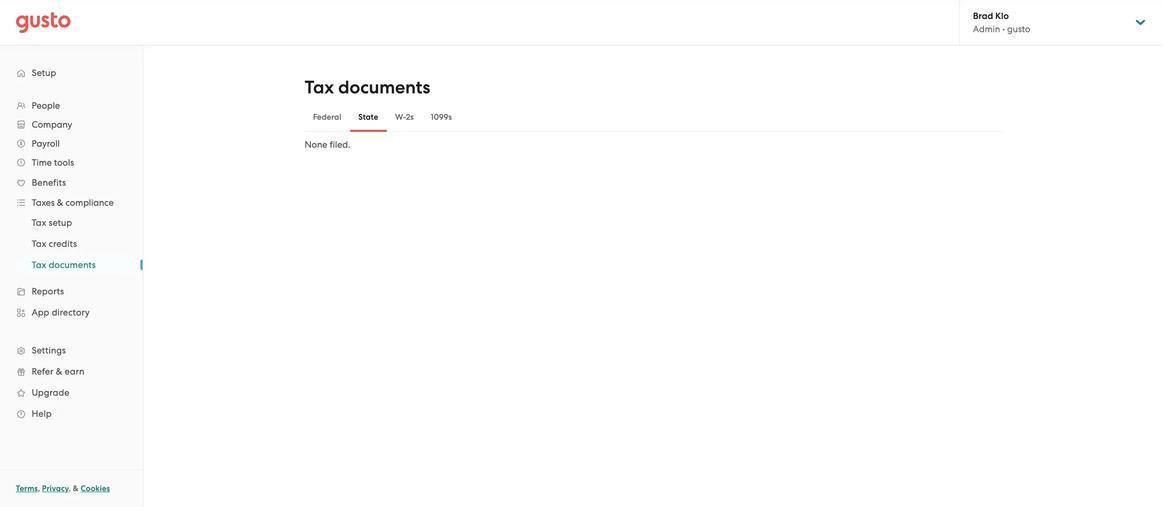 Task type: locate. For each thing, give the bounding box(es) containing it.
1 horizontal spatial documents
[[338, 77, 430, 98]]

tax documents inside gusto navigation element
[[32, 260, 96, 270]]

state
[[358, 112, 378, 122]]

0 vertical spatial &
[[57, 197, 63, 208]]

1099s button
[[422, 105, 460, 130]]

help
[[32, 409, 52, 419]]

tax up "federal" button
[[305, 77, 334, 98]]

privacy link
[[42, 484, 69, 494]]

state button
[[350, 105, 387, 130]]

app directory link
[[11, 303, 132, 322]]

0 vertical spatial documents
[[338, 77, 430, 98]]

benefits
[[32, 177, 66, 188]]

tax documents
[[305, 77, 430, 98], [32, 260, 96, 270]]

w-2s
[[395, 112, 414, 122]]

tax inside "link"
[[32, 239, 46, 249]]

setup
[[49, 218, 72, 228]]

& left 'earn'
[[56, 366, 62, 377]]

klo
[[995, 11, 1009, 22]]

setup link
[[11, 63, 132, 82]]

tax documents down credits
[[32, 260, 96, 270]]

1 vertical spatial &
[[56, 366, 62, 377]]

& left cookies button
[[73, 484, 79, 494]]

directory
[[52, 307, 90, 318]]

, left privacy "link"
[[38, 484, 40, 494]]

0 horizontal spatial ,
[[38, 484, 40, 494]]

1 horizontal spatial tax documents
[[305, 77, 430, 98]]

brad
[[973, 11, 993, 22]]

, left cookies button
[[69, 484, 71, 494]]

& for compliance
[[57, 197, 63, 208]]

1 vertical spatial documents
[[49, 260, 96, 270]]

1 horizontal spatial ,
[[69, 484, 71, 494]]

& right taxes
[[57, 197, 63, 208]]

refer & earn
[[32, 366, 84, 377]]

documents inside gusto navigation element
[[49, 260, 96, 270]]

upgrade link
[[11, 383, 132, 402]]

benefits link
[[11, 173, 132, 192]]

tax for tax documents link
[[32, 260, 46, 270]]

settings
[[32, 345, 66, 356]]

documents
[[338, 77, 430, 98], [49, 260, 96, 270]]

terms , privacy , & cookies
[[16, 484, 110, 494]]

tax for tax setup link
[[32, 218, 46, 228]]

tax
[[305, 77, 334, 98], [32, 218, 46, 228], [32, 239, 46, 249], [32, 260, 46, 270]]

tax credits
[[32, 239, 77, 249]]

2 list from the top
[[0, 212, 143, 276]]

,
[[38, 484, 40, 494], [69, 484, 71, 494]]

0 horizontal spatial tax documents
[[32, 260, 96, 270]]

cookies
[[81, 484, 110, 494]]

tax left credits
[[32, 239, 46, 249]]

& inside dropdown button
[[57, 197, 63, 208]]

tax documents link
[[19, 256, 132, 275]]

tax down taxes
[[32, 218, 46, 228]]

refer
[[32, 366, 54, 377]]

company button
[[11, 115, 132, 134]]

settings link
[[11, 341, 132, 360]]

tax down tax credits
[[32, 260, 46, 270]]

1 vertical spatial tax documents
[[32, 260, 96, 270]]

1 list from the top
[[0, 96, 143, 425]]

company
[[32, 119, 72, 130]]

2 vertical spatial &
[[73, 484, 79, 494]]

tax setup
[[32, 218, 72, 228]]

0 horizontal spatial documents
[[49, 260, 96, 270]]

tax setup link
[[19, 213, 132, 232]]

taxes
[[32, 197, 55, 208]]

&
[[57, 197, 63, 208], [56, 366, 62, 377], [73, 484, 79, 494]]

list
[[0, 96, 143, 425], [0, 212, 143, 276]]

federal button
[[305, 105, 350, 130]]

w-2s button
[[387, 105, 422, 130]]

tax documents up state button
[[305, 77, 430, 98]]

people button
[[11, 96, 132, 115]]

documents down tax credits "link"
[[49, 260, 96, 270]]

reports
[[32, 286, 64, 297]]

documents up state button
[[338, 77, 430, 98]]



Task type: describe. For each thing, give the bounding box(es) containing it.
1 , from the left
[[38, 484, 40, 494]]

app directory
[[32, 307, 90, 318]]

taxes & compliance button
[[11, 193, 132, 212]]

tax credits link
[[19, 234, 132, 253]]

none filed.
[[305, 139, 350, 150]]

federal
[[313, 112, 341, 122]]

admin
[[973, 24, 1000, 34]]

tax forms tab list
[[305, 102, 1002, 132]]

tools
[[54, 157, 74, 168]]

payroll
[[32, 138, 60, 149]]

2 , from the left
[[69, 484, 71, 494]]

gusto navigation element
[[0, 45, 143, 441]]

time tools button
[[11, 153, 132, 172]]

compliance
[[66, 197, 114, 208]]

time
[[32, 157, 52, 168]]

terms link
[[16, 484, 38, 494]]

refer & earn link
[[11, 362, 132, 381]]

filed.
[[330, 139, 350, 150]]

taxes & compliance
[[32, 197, 114, 208]]

time tools
[[32, 157, 74, 168]]

list containing tax setup
[[0, 212, 143, 276]]

none
[[305, 139, 327, 150]]

0 vertical spatial tax documents
[[305, 77, 430, 98]]

cookies button
[[81, 483, 110, 495]]

payroll button
[[11, 134, 132, 153]]

privacy
[[42, 484, 69, 494]]

w-
[[395, 112, 406, 122]]

help link
[[11, 404, 132, 423]]

tax for tax credits "link"
[[32, 239, 46, 249]]

& for earn
[[56, 366, 62, 377]]

terms
[[16, 484, 38, 494]]

•
[[1003, 24, 1005, 34]]

earn
[[65, 366, 84, 377]]

list containing people
[[0, 96, 143, 425]]

2s
[[406, 112, 414, 122]]

brad klo admin • gusto
[[973, 11, 1031, 34]]

credits
[[49, 239, 77, 249]]

setup
[[32, 68, 56, 78]]

people
[[32, 100, 60, 111]]

home image
[[16, 12, 71, 33]]

upgrade
[[32, 388, 69, 398]]

reports link
[[11, 282, 132, 301]]

1099s
[[431, 112, 452, 122]]

app
[[32, 307, 49, 318]]

gusto
[[1007, 24, 1031, 34]]



Task type: vqa. For each thing, say whether or not it's contained in the screenshot.
HOME image
yes



